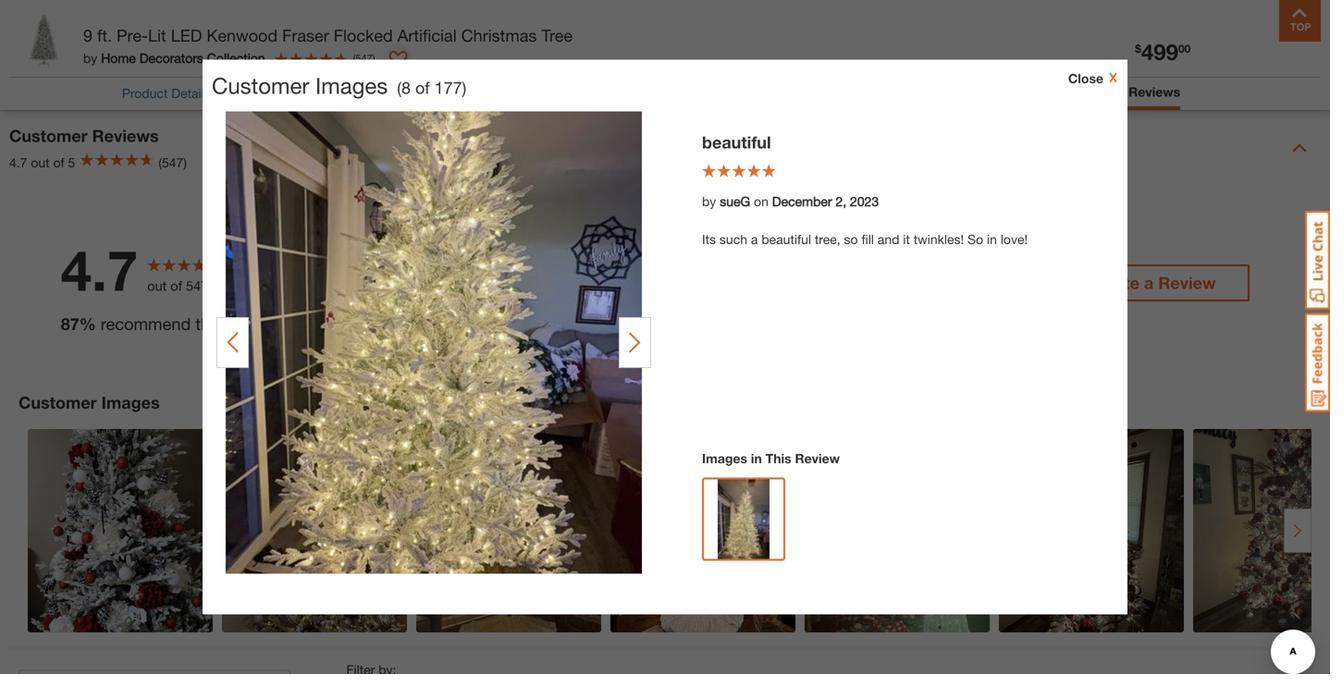 Task type: describe. For each thing, give the bounding box(es) containing it.
star icon image for 5
[[363, 207, 381, 225]]

pre-
[[117, 25, 148, 45]]

$
[[1135, 42, 1141, 55]]

christmas
[[461, 25, 537, 45]]

customer images main content
[[0, 0, 1330, 674]]

4.7 for 4.7
[[61, 237, 138, 303]]

1 horizontal spatial 5
[[346, 207, 355, 225]]

2023
[[850, 194, 879, 209]]

collection
[[207, 50, 265, 66]]

9 ft. pre-lit led kenwood fraser flocked artificial christmas tree
[[83, 25, 573, 45]]

product
[[227, 314, 286, 334]]

1 horizontal spatial out
[[147, 278, 167, 294]]

1 vertical spatial in
[[751, 451, 762, 466]]

and
[[878, 232, 899, 247]]

of inside customer images ( 8 of 177 )
[[415, 78, 430, 98]]

by home decorators collection
[[83, 50, 265, 66]]

live chat image
[[1305, 211, 1330, 310]]

review inside customer images main content
[[795, 451, 840, 466]]

00
[[1178, 42, 1191, 55]]

product
[[122, 85, 168, 101]]

write a review button
[[1064, 264, 1249, 301]]

product details
[[122, 85, 211, 101]]

out of 547 reviews
[[147, 278, 258, 294]]

reviews
[[212, 278, 258, 294]]

led
[[171, 25, 202, 45]]

write a review
[[1098, 273, 1216, 293]]

customer images
[[19, 392, 160, 412]]

images for customer images ( 8 of 177 )
[[315, 72, 388, 99]]

star icon image for 2
[[363, 307, 381, 325]]

fraser
[[282, 25, 329, 45]]

decorators
[[139, 50, 203, 66]]

customer inside customer images main content
[[212, 72, 309, 99]]

a inside button
[[1144, 273, 1154, 293]]

close
[[1068, 71, 1104, 86]]

2,
[[836, 194, 847, 209]]

87
[[61, 314, 79, 334]]

0 vertical spatial 547
[[356, 52, 373, 64]]

3
[[346, 274, 355, 292]]

december
[[772, 194, 832, 209]]

%
[[79, 314, 96, 334]]

close image
[[1104, 70, 1118, 85]]

4
[[346, 241, 355, 258]]

2
[[346, 307, 355, 325]]

177
[[434, 78, 462, 98]]

41
[[946, 241, 962, 258]]

) inside customer images ( 8 of 177 )
[[462, 78, 466, 98]]

product image image
[[14, 9, 74, 69]]

fill
[[862, 232, 874, 247]]

0 horizontal spatial out
[[31, 155, 50, 170]]

0 horizontal spatial (
[[353, 52, 356, 64]]

9
[[83, 25, 93, 45]]

tree,
[[815, 232, 840, 247]]

this
[[195, 314, 222, 334]]

write
[[1098, 273, 1140, 293]]

8
[[401, 78, 411, 98]]

recommend
[[101, 314, 191, 334]]



Task type: locate. For each thing, give the bounding box(es) containing it.
customer reviews button
[[1064, 82, 1180, 105], [1064, 82, 1180, 102]]

0 vertical spatial review
[[1158, 273, 1216, 293]]

2 star icon image from the top
[[363, 240, 381, 259]]

1 star icon image from the top
[[363, 207, 381, 225]]

so
[[844, 232, 858, 247]]

1 vertical spatial images
[[101, 392, 160, 412]]

1 vertical spatial 4.7
[[61, 237, 138, 303]]

images left 'this'
[[702, 451, 747, 466]]

(
[[353, 52, 356, 64], [397, 78, 401, 98]]

1 horizontal spatial by
[[702, 194, 716, 209]]

1 horizontal spatial images
[[315, 72, 388, 99]]

1 vertical spatial beautiful
[[762, 232, 811, 247]]

( inside customer images ( 8 of 177 )
[[397, 78, 401, 98]]

a right write at the right top of page
[[1144, 273, 1154, 293]]

images down recommend
[[101, 392, 160, 412]]

0 horizontal spatial by
[[83, 50, 97, 66]]

navigation
[[528, 0, 802, 62]]

a right such
[[751, 232, 758, 247]]

2 horizontal spatial of
[[415, 78, 430, 98]]

1 vertical spatial 547
[[186, 278, 208, 294]]

1 horizontal spatial in
[[987, 232, 997, 247]]

close link
[[1068, 69, 1118, 88]]

thumbnail image
[[718, 480, 770, 572]]

in left 'this'
[[751, 451, 762, 466]]

) down 'flocked'
[[373, 52, 375, 64]]

0 vertical spatial )
[[373, 52, 375, 64]]

in right so
[[987, 232, 997, 247]]

on
[[754, 194, 769, 209]]

1 vertical spatial review
[[795, 451, 840, 466]]

customer reviews up 4.7 out of 5
[[9, 126, 159, 145]]

a inside main content
[[751, 232, 758, 247]]

0 vertical spatial 4.7
[[9, 155, 27, 170]]

0 horizontal spatial images
[[101, 392, 160, 412]]

customer reviews
[[1064, 84, 1180, 99], [9, 126, 159, 145]]

1 horizontal spatial review
[[1158, 273, 1216, 293]]

$ 499 00
[[1135, 38, 1191, 65]]

( down 'flocked'
[[353, 52, 356, 64]]

review right write at the right top of page
[[1158, 273, 1216, 293]]

0 vertical spatial in
[[987, 232, 997, 247]]

2 vertical spatial images
[[702, 451, 747, 466]]

) right 8
[[462, 78, 466, 98]]

this
[[766, 451, 791, 466]]

its
[[702, 232, 716, 247]]

0 vertical spatial 5
[[68, 155, 75, 170]]

0 horizontal spatial of
[[53, 155, 64, 170]]

0 horizontal spatial in
[[751, 451, 762, 466]]

1
[[346, 341, 355, 358]]

0 horizontal spatial 5
[[68, 155, 75, 170]]

beautiful up sueg
[[702, 132, 771, 152]]

547
[[356, 52, 373, 64], [186, 278, 208, 294]]

0 vertical spatial a
[[751, 232, 758, 247]]

499
[[1141, 38, 1178, 65]]

1 horizontal spatial of
[[170, 278, 182, 294]]

by left sueg
[[702, 194, 716, 209]]

by sueg on december 2, 2023
[[702, 194, 879, 209]]

ft.
[[97, 25, 112, 45]]

images in this review
[[702, 451, 840, 466]]

0 vertical spatial (
[[353, 52, 356, 64]]

flocked
[[334, 25, 393, 45]]

by inside customer images main content
[[702, 194, 716, 209]]

0 horizontal spatial a
[[751, 232, 758, 247]]

sueg
[[720, 194, 750, 209]]

2 vertical spatial of
[[170, 278, 182, 294]]

1 vertical spatial of
[[53, 155, 64, 170]]

1 horizontal spatial )
[[462, 78, 466, 98]]

2 horizontal spatial images
[[702, 451, 747, 466]]

0 horizontal spatial )
[[373, 52, 375, 64]]

star icon image for 1
[[363, 340, 381, 359]]

1 vertical spatial 5
[[346, 207, 355, 225]]

review right 'this'
[[795, 451, 840, 466]]

images down the '( 547 )' at top left
[[315, 72, 388, 99]]

1 horizontal spatial reviews
[[1129, 84, 1180, 99]]

a
[[751, 232, 758, 247], [1144, 273, 1154, 293]]

4.7 for 4.7 out of 5
[[9, 155, 27, 170]]

1 horizontal spatial (
[[397, 78, 401, 98]]

87 % recommend this product
[[61, 314, 286, 334]]

( 547 )
[[353, 52, 375, 64]]

specifications button
[[427, 84, 508, 103], [427, 84, 508, 103]]

5 star icon image from the top
[[363, 340, 381, 359]]

home
[[101, 50, 136, 66]]

1 vertical spatial customer reviews
[[9, 126, 159, 145]]

images
[[315, 72, 388, 99], [101, 392, 160, 412], [702, 451, 747, 466]]

0 horizontal spatial 547
[[186, 278, 208, 294]]

1 vertical spatial )
[[462, 78, 466, 98]]

beautiful down by sueg on december 2, 2023
[[762, 232, 811, 247]]

so
[[968, 232, 983, 247]]

1 vertical spatial (
[[397, 78, 401, 98]]

0 vertical spatial by
[[83, 50, 97, 66]]

top button
[[1279, 0, 1321, 42]]

star icon image for 3
[[363, 274, 381, 292]]

reviews down product at the top
[[92, 126, 159, 145]]

1 vertical spatial out
[[147, 278, 167, 294]]

by down 9
[[83, 50, 97, 66]]

3 star icon image from the top
[[363, 274, 381, 292]]

0 vertical spatial customer reviews
[[1064, 84, 1180, 99]]

specifications
[[427, 85, 508, 101]]

4.7 out of 5
[[9, 155, 75, 170]]

4 star icon image from the top
[[363, 307, 381, 325]]

1 horizontal spatial customer reviews
[[1064, 84, 1180, 99]]

1 horizontal spatial 4.7
[[61, 237, 138, 303]]

beautiful
[[702, 132, 771, 152], [762, 232, 811, 247]]

)
[[373, 52, 375, 64], [462, 78, 466, 98]]

lit
[[148, 25, 166, 45]]

review inside button
[[1158, 273, 1216, 293]]

review
[[1158, 273, 1216, 293], [795, 451, 840, 466]]

customer
[[212, 72, 309, 99], [1064, 84, 1125, 99], [9, 126, 88, 145], [19, 392, 97, 412]]

it
[[903, 232, 910, 247]]

(547)
[[158, 155, 187, 170]]

star icon image
[[363, 207, 381, 225], [363, 240, 381, 259], [363, 274, 381, 292], [363, 307, 381, 325], [363, 340, 381, 359]]

0 horizontal spatial review
[[795, 451, 840, 466]]

547 left "reviews"
[[186, 278, 208, 294]]

1 vertical spatial reviews
[[92, 126, 159, 145]]

1 horizontal spatial a
[[1144, 273, 1154, 293]]

artificial
[[397, 25, 457, 45]]

its such a beautiful tree, so fill and it twinkles! so in love!
[[702, 232, 1028, 247]]

5
[[68, 155, 75, 170], [346, 207, 355, 225]]

4.7
[[9, 155, 27, 170], [61, 237, 138, 303]]

0 horizontal spatial 4.7
[[9, 155, 27, 170]]

0 horizontal spatial reviews
[[92, 126, 159, 145]]

reviews down 499
[[1129, 84, 1180, 99]]

( left the 177
[[397, 78, 401, 98]]

1 horizontal spatial 547
[[356, 52, 373, 64]]

by for by home decorators collection
[[83, 50, 97, 66]]

love!
[[1001, 232, 1028, 247]]

1 vertical spatial a
[[1144, 273, 1154, 293]]

0 vertical spatial out
[[31, 155, 50, 170]]

0 vertical spatial of
[[415, 78, 430, 98]]

customer images ( 8 of 177 )
[[212, 72, 466, 99]]

0 vertical spatial reviews
[[1129, 84, 1180, 99]]

of
[[415, 78, 430, 98], [53, 155, 64, 170], [170, 278, 182, 294]]

star icon image for 4
[[363, 240, 381, 259]]

product details button
[[122, 84, 211, 103], [122, 84, 211, 103]]

images for customer images
[[101, 392, 160, 412]]

by
[[83, 50, 97, 66], [702, 194, 716, 209]]

0 horizontal spatial customer reviews
[[9, 126, 159, 145]]

in
[[987, 232, 997, 247], [751, 451, 762, 466]]

such
[[720, 232, 747, 247]]

1 vertical spatial by
[[702, 194, 716, 209]]

0 vertical spatial images
[[315, 72, 388, 99]]

feedback link image
[[1305, 313, 1330, 413]]

out
[[31, 155, 50, 170], [147, 278, 167, 294]]

details
[[171, 85, 211, 101]]

547 down 'flocked'
[[356, 52, 373, 64]]

twinkles!
[[914, 232, 964, 247]]

0 vertical spatial beautiful
[[702, 132, 771, 152]]

customer reviews down $
[[1064, 84, 1180, 99]]

reviews
[[1129, 84, 1180, 99], [92, 126, 159, 145]]

kenwood
[[207, 25, 278, 45]]

tree
[[541, 25, 573, 45]]

by for by sueg on december 2, 2023
[[702, 194, 716, 209]]



Task type: vqa. For each thing, say whether or not it's contained in the screenshot.
the bottom Customer Reviews
yes



